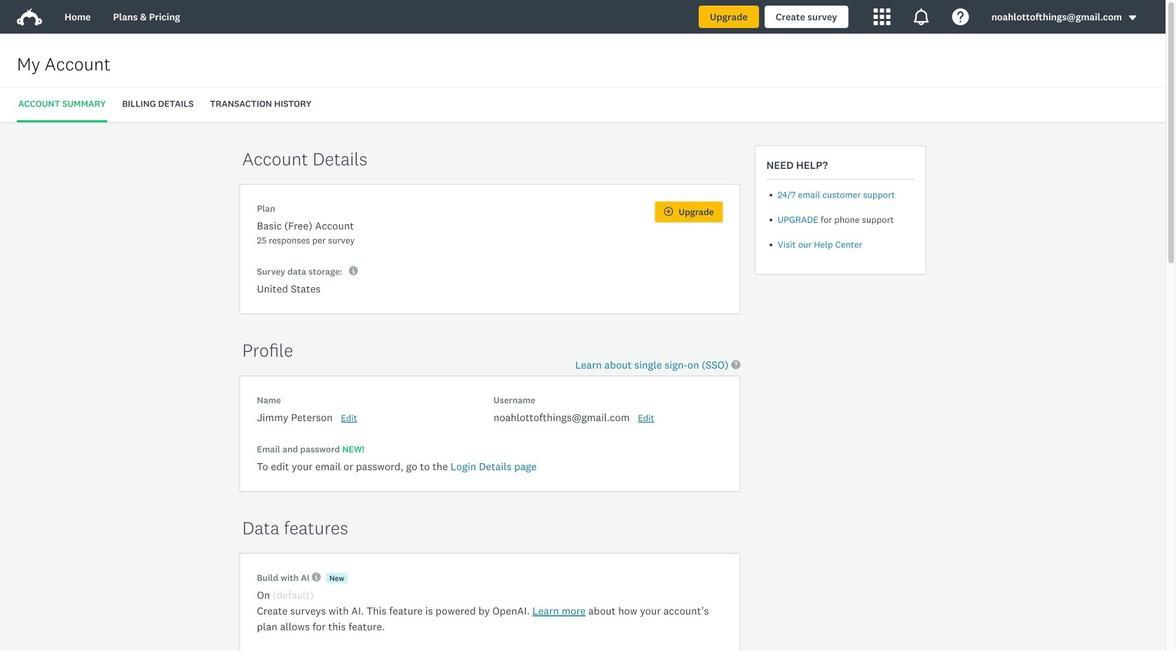 Task type: locate. For each thing, give the bounding box(es) containing it.
surveymonkey logo image
[[17, 8, 42, 26]]

products icon image
[[874, 8, 891, 25], [914, 8, 930, 25]]

1 horizontal spatial products icon image
[[914, 8, 930, 25]]

0 horizontal spatial products icon image
[[874, 8, 891, 25]]

2 products icon image from the left
[[914, 8, 930, 25]]



Task type: vqa. For each thing, say whether or not it's contained in the screenshot.
TEXT FIELD
no



Task type: describe. For each thing, give the bounding box(es) containing it.
dropdown arrow image
[[1128, 13, 1138, 23]]

help icon image
[[953, 8, 970, 25]]

1 products icon image from the left
[[874, 8, 891, 25]]



